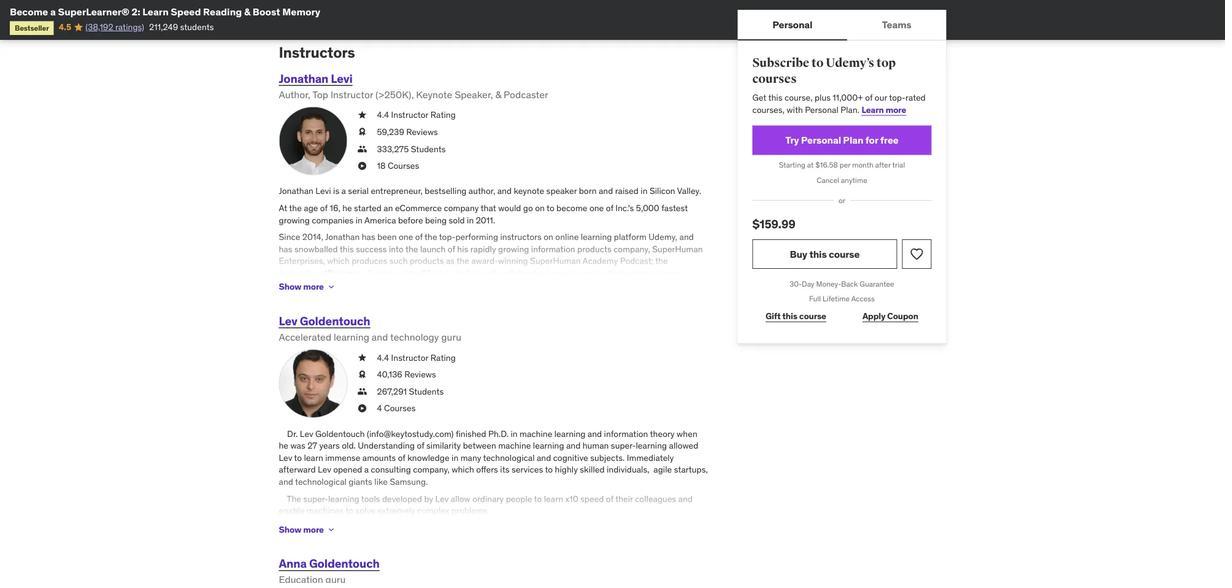 Task type: locate. For each thing, give the bounding box(es) containing it.
0 vertical spatial he
[[343, 202, 352, 213]]

0 horizontal spatial &
[[244, 5, 251, 18]]

show more button
[[279, 275, 336, 299], [279, 517, 336, 542]]

with
[[787, 104, 803, 115]]

technological up its
[[483, 452, 535, 463]]

levi left is
[[316, 185, 331, 196]]

1 vertical spatial which
[[452, 464, 474, 475]]

and inside lev goldentouch accelerated learning and technology guru
[[372, 331, 388, 343]]

to left udemy's
[[812, 56, 824, 71]]

levi inside the jonathan levi is a serial entrepreneur, bestselling author, and keynote speaker born and raised in silicon valley. at the age of 16, he started an ecommerce company that would go on to become one of inc.'s 5,000 fastest growing companies in america before being sold in 2011.
[[316, 185, 331, 196]]

2 vertical spatial instructor
[[391, 352, 429, 363]]

1 horizontal spatial information
[[604, 428, 648, 439]]

our
[[875, 92, 888, 103]]

this inside get this course, plus 11,000+ of our top-rated courses, with personal plan.
[[769, 92, 783, 103]]

course inside gift this course link
[[800, 311, 827, 322]]

1 vertical spatial information
[[604, 428, 648, 439]]

products down launch
[[410, 255, 444, 266]]

instructor up 40,136 reviews
[[391, 352, 429, 363]]

0 horizontal spatial super-
[[303, 493, 328, 504]]

0 vertical spatial courses
[[388, 160, 419, 171]]

1 horizontal spatial growing
[[498, 243, 529, 254]]

a inside dr. lev goldentouch (info@keytostudy.com) finished ph.d. in machine learning and information theory when he was 27 years old. understanding of similarity between machine learning and human super-learning allowed lev to learn immense amounts of knowledge in many technological and cognitive subjects. immediately afterward lev opened a consulting company, which offers its services to highly skilled individuals,  agile startups, and technological giants like samsung. the super-learning tools developed by lev allow ordinary people to learn x10 speed of their colleagues and enable machines to solve extremely complex problems.
[[364, 464, 369, 475]]

which up "become at left top
[[327, 255, 350, 266]]

1 vertical spatial students
[[409, 386, 444, 397]]

0 vertical spatial one
[[590, 202, 604, 213]]

1 vertical spatial one
[[399, 231, 413, 242]]

become a superlearner® 2: learn speed reading & boost memory
[[10, 5, 321, 18]]

in down started at the top
[[356, 214, 363, 225]]

jonathan up author,
[[279, 71, 328, 86]]

personal up $16.58
[[801, 134, 841, 146]]

1 vertical spatial show
[[279, 524, 302, 535]]

offers
[[476, 464, 498, 475]]

ratings)
[[115, 21, 144, 32]]

lev up the accelerated
[[279, 313, 297, 328]]

such
[[390, 255, 408, 266]]

2 vertical spatial jonathan
[[325, 231, 360, 242]]

he right '16,'
[[343, 202, 352, 213]]

0 horizontal spatial bestselling
[[279, 267, 321, 278]]

lev goldentouch image
[[279, 349, 348, 418]]

courses,
[[753, 104, 785, 115]]

people
[[506, 493, 532, 504]]

students
[[411, 143, 446, 154], [409, 386, 444, 397]]

1 vertical spatial goldentouch
[[315, 428, 365, 439]]

1 horizontal spatial has
[[362, 231, 375, 242]]

1 horizontal spatial learn
[[544, 493, 563, 504]]

0 vertical spatial super-
[[611, 440, 636, 451]]

superhuman up branding
[[530, 255, 581, 266]]

show more button down enable
[[279, 517, 336, 542]]

valley.
[[677, 185, 701, 196]]

rating for goldentouch
[[431, 352, 456, 363]]

machine up services
[[520, 428, 553, 439]]

rating down keynote
[[431, 109, 456, 120]]

coupon
[[888, 311, 919, 322]]

bestselling inside the jonathan levi is a serial entrepreneur, bestselling author, and keynote speaker born and raised in silicon valley. at the age of 16, he started an ecommerce company that would go on to become one of inc.'s 5,000 fastest growing companies in america before being sold in 2011.
[[425, 185, 467, 196]]

course down 'full'
[[800, 311, 827, 322]]

has down since
[[279, 243, 292, 254]]

0 vertical spatial 4.4
[[377, 109, 389, 120]]

1 vertical spatial levi
[[316, 185, 331, 196]]

0 horizontal spatial learn
[[143, 5, 169, 18]]

1 vertical spatial products
[[410, 255, 444, 266]]

subjects.
[[591, 452, 625, 463]]

0 vertical spatial goldentouch
[[300, 313, 370, 328]]

in right raised
[[641, 185, 648, 196]]

0 horizontal spatial technological
[[295, 476, 347, 487]]

companies
[[312, 214, 354, 225]]

1 vertical spatial on
[[544, 231, 554, 242]]

1 vertical spatial 4.4
[[377, 352, 389, 363]]

1 vertical spatial &
[[496, 88, 502, 101]]

podcast;
[[620, 255, 654, 266]]

and left technology
[[372, 331, 388, 343]]

30-
[[790, 279, 802, 288]]

company, down knowledge
[[413, 464, 450, 475]]

top- inside since 2014, jonathan has been one of the top-performing instructors on online learning platform udemy, and has snowballed this success into the launch of his rapidly growing information products company, superhuman enterprises, which produces such products as the award-winning superhuman academy podcast; the bestselling
[[439, 231, 456, 242]]

reviews up 267,291 students
[[405, 369, 436, 380]]

growing inside the jonathan levi is a serial entrepreneur, bestselling author, and keynote speaker born and raised in silicon valley. at the age of 16, he started an ecommerce company that would go on to become one of inc.'s 5,000 fastest growing companies in america before being sold in 2011.
[[279, 214, 310, 225]]

learn down our
[[862, 104, 884, 115]]

1 horizontal spatial online
[[556, 231, 579, 242]]

memory
[[283, 5, 321, 18]]

this up courses,
[[769, 92, 783, 103]]

1 horizontal spatial products
[[578, 243, 612, 254]]

company, inside since 2014, jonathan has been one of the top-performing instructors on online learning platform udemy, and has snowballed this success into the launch of his rapidly growing information products company, superhuman enterprises, which produces such products as the award-winning superhuman academy podcast; the bestselling
[[614, 243, 650, 254]]

become
[[557, 202, 588, 213]]

you™
[[580, 279, 602, 290]]

0 vertical spatial learn
[[143, 5, 169, 18]]

show more button for lev
[[279, 517, 336, 542]]

1 4.4 instructor rating from the top
[[377, 109, 456, 120]]

products
[[578, 243, 612, 254], [410, 255, 444, 266]]

and up services
[[537, 452, 551, 463]]

instructor right top
[[331, 88, 373, 101]]

money-
[[817, 279, 842, 288]]

and down audiobooks;
[[527, 279, 541, 290]]

0 horizontal spatial course
[[800, 311, 827, 322]]

1 horizontal spatial technological
[[483, 452, 535, 463]]

0 horizontal spatial top-
[[439, 231, 456, 242]]

courses down 267,291
[[384, 403, 416, 414]]

the right at
[[289, 202, 302, 213]]

goldentouch right anna
[[309, 556, 380, 571]]

xsmall image
[[358, 109, 367, 121], [358, 126, 367, 138], [358, 160, 367, 172], [326, 282, 336, 292], [358, 352, 367, 364], [358, 368, 367, 381], [358, 385, 367, 397], [326, 525, 336, 534]]

levi inside the jonathan levi author, top instructor (>250k), keynote speaker, & podcaster
[[331, 71, 353, 86]]

tab list containing personal
[[738, 10, 947, 41]]

1 vertical spatial learn
[[862, 104, 884, 115]]

lev
[[279, 313, 297, 328], [300, 428, 313, 439], [279, 452, 292, 463], [318, 464, 331, 475], [435, 493, 449, 504]]

become
[[10, 5, 48, 18]]

goldentouch
[[300, 313, 370, 328], [315, 428, 365, 439], [309, 556, 380, 571]]

levi for jonathan levi author, top instructor (>250k), keynote speaker, & podcaster
[[331, 71, 353, 86]]

2 4.4 instructor rating from the top
[[377, 352, 456, 363]]

personal
[[773, 18, 813, 31], [805, 104, 839, 115], [801, 134, 841, 146]]

0 vertical spatial learn
[[304, 452, 323, 463]]

1 vertical spatial machine
[[498, 440, 531, 451]]

since
[[279, 231, 300, 242]]

1 horizontal spatial bestselling
[[425, 185, 467, 196]]

on right instructors
[[544, 231, 554, 242]]

sold
[[449, 214, 465, 225]]

show for lev
[[279, 524, 302, 535]]

personal inside get this course, plus 11,000+ of our top-rated courses, with personal plan.
[[805, 104, 839, 115]]

levi down instructors
[[331, 71, 353, 86]]

tools
[[361, 493, 380, 504]]

0 horizontal spatial growing
[[279, 214, 310, 225]]

1 vertical spatial superhuman
[[530, 255, 581, 266]]

keynote
[[416, 88, 452, 101]]

1 show more button from the top
[[279, 275, 336, 299]]

online inside since 2014, jonathan has been one of the top-performing instructors on online learning platform udemy, and has snowballed this success into the launch of his rapidly growing information products company, superhuman enterprises, which produces such products as the award-winning superhuman academy podcast; the bestselling
[[556, 231, 579, 242]]

1 vertical spatial has
[[279, 243, 292, 254]]

2 4.4 from the top
[[377, 352, 389, 363]]

to down "speaker"
[[547, 202, 555, 213]]

jonathan levi link
[[279, 71, 353, 86]]

1 vertical spatial he
[[279, 440, 288, 451]]

goldentouch up the accelerated
[[300, 313, 370, 328]]

superhuman down digital,
[[430, 279, 481, 290]]

4.5
[[59, 21, 71, 32]]

as
[[446, 255, 455, 266]]

one up into
[[399, 231, 413, 242]]

apply
[[863, 311, 886, 322]]

0 vertical spatial xsmall image
[[358, 143, 367, 155]]

top- inside get this course, plus 11,000+ of our top-rated courses, with personal plan.
[[889, 92, 906, 103]]

0 vertical spatial on
[[535, 202, 545, 213]]

1 horizontal spatial course
[[829, 248, 860, 260]]

students down 40,136 reviews
[[409, 386, 444, 397]]

per
[[840, 160, 851, 170]]

0 vertical spatial which
[[327, 255, 350, 266]]

show down enable
[[279, 524, 302, 535]]

0 vertical spatial technological
[[483, 452, 535, 463]]

students down 59,239 reviews
[[411, 143, 446, 154]]

4.4 instructor rating for jonathan levi
[[377, 109, 456, 120]]

4.4 up 59,239
[[377, 109, 389, 120]]

information down instructors
[[531, 243, 576, 254]]

1 4.4 from the top
[[377, 109, 389, 120]]

2 vertical spatial online
[[342, 279, 366, 290]]

$159.99
[[753, 216, 796, 231]]

0 vertical spatial has
[[362, 231, 375, 242]]

4.4 for goldentouch
[[377, 352, 389, 363]]

1 horizontal spatial company,
[[614, 243, 650, 254]]

reviews up 333,275 students
[[407, 126, 438, 137]]

1 horizontal spatial he
[[343, 202, 352, 213]]

to inside the jonathan levi is a serial entrepreneur, bestselling author, and keynote speaker born and raised in silicon valley. at the age of 16, he started an ecommerce company that would go on to become one of inc.'s 5,000 fastest growing companies in america before being sold in 2011.
[[547, 202, 555, 213]]

silicon
[[650, 185, 676, 196]]

course inside buy this course button
[[829, 248, 860, 260]]

show for jonathan
[[279, 281, 302, 292]]

in right sold
[[467, 214, 474, 225]]

4.4 up the 40,136 on the bottom left of page
[[377, 352, 389, 363]]

1 rating from the top
[[431, 109, 456, 120]]

apply coupon button
[[850, 304, 932, 329]]

0 vertical spatial 4.4 instructor rating
[[377, 109, 456, 120]]

0 vertical spatial online
[[556, 231, 579, 242]]

1 vertical spatial more
[[303, 281, 324, 292]]

2 show more from the top
[[279, 524, 324, 535]]

bestselling
[[425, 185, 467, 196], [279, 267, 321, 278]]

bestselling down enterprises,
[[279, 267, 321, 278]]

0 vertical spatial company,
[[614, 243, 650, 254]]

goldentouch up old.
[[315, 428, 365, 439]]

growing down at
[[279, 214, 310, 225]]

show more button for jonathan
[[279, 275, 336, 299]]

one inside since 2014, jonathan has been one of the top-performing instructors on online learning platform udemy, and has snowballed this success into the launch of his rapidly growing information products company, superhuman enterprises, which produces such products as the award-winning superhuman academy podcast; the bestselling
[[399, 231, 413, 242]]

cancel
[[817, 175, 840, 185]]

this for buy this course
[[810, 248, 827, 260]]

super-
[[611, 440, 636, 451], [303, 493, 328, 504]]

bestselling inside since 2014, jonathan has been one of the top-performing instructors on online learning platform udemy, and has snowballed this success into the launch of his rapidly growing information products company, superhuman enterprises, which produces such products as the award-winning superhuman academy podcast; the bestselling
[[279, 267, 321, 278]]

2 vertical spatial goldentouch
[[309, 556, 380, 571]]

anna goldentouch link
[[279, 556, 380, 571]]

print, digital, and audiobooks; and numerous other online courses through it's own online training portals, superhuman academy® and branding you™ academy.
[[279, 267, 681, 290]]

amounts
[[363, 452, 396, 463]]

1 vertical spatial instructor
[[391, 109, 429, 120]]

this for get this course, plus 11,000+ of our top-rated courses, with personal plan.
[[769, 92, 783, 103]]

1 horizontal spatial one
[[590, 202, 604, 213]]

1 vertical spatial courses
[[651, 267, 681, 278]]

a right is
[[342, 185, 346, 196]]

rating down guru
[[431, 352, 456, 363]]

course up back
[[829, 248, 860, 260]]

this inside button
[[810, 248, 827, 260]]

jonathan
[[279, 71, 328, 86], [279, 185, 314, 196], [325, 231, 360, 242]]

0 horizontal spatial he
[[279, 440, 288, 451]]

4.4 instructor rating up 40,136 reviews
[[377, 352, 456, 363]]

jonathan inside the jonathan levi author, top instructor (>250k), keynote speaker, & podcaster
[[279, 71, 328, 86]]

of up consulting
[[398, 452, 406, 463]]

information
[[531, 243, 576, 254], [604, 428, 648, 439]]

into
[[389, 243, 404, 254]]

1 vertical spatial course
[[800, 311, 827, 322]]

tab list
[[738, 10, 947, 41]]

& inside the jonathan levi author, top instructor (>250k), keynote speaker, & podcaster
[[496, 88, 502, 101]]

course,
[[785, 92, 813, 103]]

jonathan inside since 2014, jonathan has been one of the top-performing instructors on online learning platform udemy, and has snowballed this success into the launch of his rapidly growing information products company, superhuman enterprises, which produces such products as the award-winning superhuman academy podcast; the bestselling
[[325, 231, 360, 242]]

skilled
[[580, 464, 605, 475]]

reviews
[[407, 126, 438, 137], [405, 369, 436, 380]]

growing
[[279, 214, 310, 225], [498, 243, 529, 254]]

a up giants
[[364, 464, 369, 475]]

a right become
[[50, 5, 56, 18]]

1 show from the top
[[279, 281, 302, 292]]

0 vertical spatial instructor
[[331, 88, 373, 101]]

technological down afterward on the bottom left of page
[[295, 476, 347, 487]]

courses for lev goldentouch
[[384, 403, 416, 414]]

courses down subscribe
[[753, 71, 797, 86]]

goldentouch for anna
[[309, 556, 380, 571]]

back
[[842, 279, 858, 288]]

top-
[[889, 92, 906, 103], [439, 231, 456, 242]]

learn down 27
[[304, 452, 323, 463]]

growing inside since 2014, jonathan has been one of the top-performing instructors on online learning platform udemy, and has snowballed this success into the launch of his rapidly growing information products company, superhuman enterprises, which produces such products as the award-winning superhuman academy podcast; the bestselling
[[498, 243, 529, 254]]

this right gift
[[783, 311, 798, 322]]

super- up machines
[[303, 493, 328, 504]]

& right the "speaker," at the left of the page
[[496, 88, 502, 101]]

at
[[279, 202, 287, 213]]

0 vertical spatial levi
[[331, 71, 353, 86]]

1 xsmall image from the top
[[358, 143, 367, 155]]

immediately
[[627, 452, 674, 463]]

online
[[556, 231, 579, 242], [626, 267, 649, 278], [342, 279, 366, 290]]

xsmall image
[[358, 143, 367, 155], [358, 402, 367, 414]]

lev down immense
[[318, 464, 331, 475]]

0 horizontal spatial online
[[342, 279, 366, 290]]

problems.
[[452, 505, 490, 516]]

learning inside lev goldentouch accelerated learning and technology guru
[[334, 331, 369, 343]]

reviews for levi
[[407, 126, 438, 137]]

0 vertical spatial personal
[[773, 18, 813, 31]]

on inside since 2014, jonathan has been one of the top-performing instructors on online learning platform udemy, and has snowballed this success into the launch of his rapidly growing information products company, superhuman enterprises, which produces such products as the award-winning superhuman academy podcast; the bestselling
[[544, 231, 554, 242]]

2 show from the top
[[279, 524, 302, 535]]

0 horizontal spatial courses
[[651, 267, 681, 278]]

show more for jonathan
[[279, 281, 324, 292]]

2 vertical spatial superhuman
[[430, 279, 481, 290]]

0 vertical spatial course
[[829, 248, 860, 260]]

developed
[[382, 493, 422, 504]]

instructor for goldentouch
[[391, 352, 429, 363]]

online for top-
[[556, 231, 579, 242]]

1 vertical spatial courses
[[384, 403, 416, 414]]

a down produces
[[360, 267, 364, 278]]

trial
[[893, 160, 905, 170]]

& left boost
[[244, 5, 251, 18]]

courses for jonathan levi
[[388, 160, 419, 171]]

1 vertical spatial company,
[[413, 464, 450, 475]]

jonathan up at
[[279, 185, 314, 196]]

2 vertical spatial personal
[[801, 134, 841, 146]]

started
[[354, 202, 382, 213]]

1 vertical spatial growing
[[498, 243, 529, 254]]

2 horizontal spatial online
[[626, 267, 649, 278]]

in
[[641, 185, 648, 196], [356, 214, 363, 225], [467, 214, 474, 225], [511, 428, 518, 439], [452, 452, 459, 463]]

and
[[498, 185, 512, 196], [599, 185, 613, 196], [680, 231, 694, 242], [482, 267, 496, 278], [547, 267, 561, 278], [527, 279, 541, 290], [372, 331, 388, 343], [588, 428, 602, 439], [566, 440, 581, 451], [537, 452, 551, 463], [279, 476, 293, 487], [679, 493, 693, 504]]

top- right our
[[889, 92, 906, 103]]

0 horizontal spatial products
[[410, 255, 444, 266]]

2 horizontal spatial superhuman
[[653, 243, 703, 254]]

jonathan inside the jonathan levi is a serial entrepreneur, bestselling author, and keynote speaker born and raised in silicon valley. at the age of 16, he started an ecommerce company that would go on to become one of inc.'s 5,000 fastest growing companies in america before being sold in 2011.
[[279, 185, 314, 196]]

show more for lev
[[279, 524, 324, 535]]

personal down plus
[[805, 104, 839, 115]]

services
[[512, 464, 543, 475]]

courses
[[388, 160, 419, 171], [384, 403, 416, 414]]

0 vertical spatial show more
[[279, 281, 324, 292]]

1 vertical spatial rating
[[431, 352, 456, 363]]

winning
[[498, 255, 528, 266]]

this for gift this course
[[783, 311, 798, 322]]

1 vertical spatial reviews
[[405, 369, 436, 380]]

the up launch
[[425, 231, 437, 242]]

try personal plan for free
[[786, 134, 899, 146]]

jonathan levi image
[[279, 107, 348, 175]]

4.4 instructor rating up 59,239 reviews
[[377, 109, 456, 120]]

0 horizontal spatial company,
[[413, 464, 450, 475]]

&
[[244, 5, 251, 18], [496, 88, 502, 101]]

0 vertical spatial show
[[279, 281, 302, 292]]

free
[[881, 134, 899, 146]]

he
[[343, 202, 352, 213], [279, 440, 288, 451]]

1 show more from the top
[[279, 281, 324, 292]]

2 vertical spatial more
[[303, 524, 324, 535]]

information up subjects. on the bottom of the page
[[604, 428, 648, 439]]

access
[[852, 294, 875, 304]]

2 rating from the top
[[431, 352, 456, 363]]

super- up subjects. on the bottom of the page
[[611, 440, 636, 451]]

goldentouch inside dr. lev goldentouch (info@keytostudy.com) finished ph.d. in machine learning and information theory when he was 27 years old. understanding of similarity between machine learning and human super-learning allowed lev to learn immense amounts of knowledge in many technological and cognitive subjects. immediately afterward lev opened a consulting company, which offers its services to highly skilled individuals,  agile startups, and technological giants like samsung. the super-learning tools developed by lev allow ordinary people to learn x10 speed of their colleagues and enable machines to solve extremely complex problems.
[[315, 428, 365, 439]]

rating
[[431, 109, 456, 120], [431, 352, 456, 363]]

superlearner®"
[[367, 267, 429, 278]]

learn left the x10
[[544, 493, 563, 504]]

1 vertical spatial technological
[[295, 476, 347, 487]]

audiobooks;
[[498, 267, 545, 278]]

2 show more button from the top
[[279, 517, 336, 542]]

1 vertical spatial jonathan
[[279, 185, 314, 196]]

ordinary
[[473, 493, 504, 504]]

goldentouch inside lev goldentouch accelerated learning and technology guru
[[300, 313, 370, 328]]

show more button down enterprises,
[[279, 275, 336, 299]]

0 horizontal spatial information
[[531, 243, 576, 254]]

of
[[866, 92, 873, 103], [320, 202, 328, 213], [606, 202, 614, 213], [415, 231, 423, 242], [448, 243, 455, 254], [417, 440, 424, 451], [398, 452, 406, 463], [606, 493, 614, 504]]

0 vertical spatial top-
[[889, 92, 906, 103]]

since 2014, jonathan has been one of the top-performing instructors on online learning platform udemy, and has snowballed this success into the launch of his rapidly growing information products company, superhuman enterprises, which produces such products as the award-winning superhuman academy podcast; the bestselling
[[279, 231, 703, 278]]

of left our
[[866, 92, 873, 103]]

1 vertical spatial xsmall image
[[358, 402, 367, 414]]

0 vertical spatial courses
[[753, 71, 797, 86]]

bestselling up company
[[425, 185, 467, 196]]

2 xsmall image from the top
[[358, 402, 367, 414]]

guarantee
[[860, 279, 895, 288]]

students for levi
[[411, 143, 446, 154]]

students for goldentouch
[[409, 386, 444, 397]]

and inside since 2014, jonathan has been one of the top-performing instructors on online learning platform udemy, and has snowballed this success into the launch of his rapidly growing information products company, superhuman enterprises, which produces such products as the award-winning superhuman academy podcast; the bestselling
[[680, 231, 694, 242]]

superhuman down udemy, at the top right of page
[[653, 243, 703, 254]]

company
[[444, 202, 479, 213]]

1 horizontal spatial top-
[[889, 92, 906, 103]]

full
[[810, 294, 821, 304]]

(info@keytostudy.com)
[[367, 428, 454, 439]]

show left it's
[[279, 281, 302, 292]]

academy.
[[604, 279, 641, 290]]

4.4 for levi
[[377, 109, 389, 120]]

courses
[[753, 71, 797, 86], [651, 267, 681, 278]]

0 vertical spatial students
[[411, 143, 446, 154]]

the
[[289, 202, 302, 213], [425, 231, 437, 242], [406, 243, 418, 254], [457, 255, 469, 266], [656, 255, 668, 266]]

produces
[[352, 255, 388, 266]]

to inside the subscribe to udemy's top courses
[[812, 56, 824, 71]]

learn up "211,249"
[[143, 5, 169, 18]]

course for gift this course
[[800, 311, 827, 322]]

courses down 333,275 students
[[388, 160, 419, 171]]

online down 'podcast;'
[[626, 267, 649, 278]]

1 horizontal spatial superhuman
[[530, 255, 581, 266]]

1 vertical spatial 4.4 instructor rating
[[377, 352, 456, 363]]

more down our
[[886, 104, 907, 115]]

jonathan down 'companies'
[[325, 231, 360, 242]]

highly
[[555, 464, 578, 475]]

he left was
[[279, 440, 288, 451]]

1 vertical spatial personal
[[805, 104, 839, 115]]



Task type: vqa. For each thing, say whether or not it's contained in the screenshot.
'one'
yes



Task type: describe. For each thing, give the bounding box(es) containing it.
machines
[[307, 505, 344, 516]]

digital,
[[454, 267, 479, 278]]

333,275 students
[[377, 143, 446, 154]]

levi for jonathan levi is a serial entrepreneur, bestselling author, and keynote speaker born and raised in silicon valley. at the age of 16, he started an ecommerce company that would go on to become one of inc.'s 5,000 fastest growing companies in america before being sold in 2011.
[[316, 185, 331, 196]]

courses inside print, digital, and audiobooks; and numerous other online courses through it's own online training portals, superhuman academy® and branding you™ academy.
[[651, 267, 681, 278]]

top
[[877, 56, 896, 71]]

gift this course
[[766, 311, 827, 322]]

and up would
[[498, 185, 512, 196]]

solve
[[356, 505, 375, 516]]

to down was
[[294, 452, 302, 463]]

18 courses
[[377, 160, 419, 171]]

16,
[[330, 202, 340, 213]]

one inside the jonathan levi is a serial entrepreneur, bestselling author, and keynote speaker born and raised in silicon valley. at the age of 16, he started an ecommerce company that would go on to become one of inc.'s 5,000 fastest growing companies in america before being sold in 2011.
[[590, 202, 604, 213]]

1 horizontal spatial learn
[[862, 104, 884, 115]]

of left '16,'
[[320, 202, 328, 213]]

boost
[[253, 5, 280, 18]]

course for buy this course
[[829, 248, 860, 260]]

lev up 27
[[300, 428, 313, 439]]

which inside since 2014, jonathan has been one of the top-performing instructors on online learning platform udemy, and has snowballed this success into the launch of his rapidly growing information products company, superhuman enterprises, which produces such products as the award-winning superhuman academy podcast; the bestselling
[[327, 255, 350, 266]]

2:
[[132, 5, 140, 18]]

born
[[579, 185, 597, 196]]

samsung.
[[390, 476, 428, 487]]

rating for levi
[[431, 109, 456, 120]]

to left solve
[[346, 505, 353, 516]]

other
[[603, 267, 624, 278]]

students
[[180, 21, 214, 32]]

information inside since 2014, jonathan has been one of the top-performing instructors on online learning platform udemy, and has snowballed this success into the launch of his rapidly growing information products company, superhuman enterprises, which produces such products as the award-winning superhuman academy podcast; the bestselling
[[531, 243, 576, 254]]

branding
[[543, 279, 579, 290]]

and up human
[[588, 428, 602, 439]]

try
[[786, 134, 799, 146]]

he inside the jonathan levi is a serial entrepreneur, bestselling author, and keynote speaker born and raised in silicon valley. at the age of 16, he started an ecommerce company that would go on to become one of inc.'s 5,000 fastest growing companies in america before being sold in 2011.
[[343, 202, 352, 213]]

and right born on the left top
[[599, 185, 613, 196]]

of left their
[[606, 493, 614, 504]]

wishlist image
[[910, 247, 925, 261]]

jonathan for jonathan levi author, top instructor (>250k), keynote speaker, & podcaster
[[279, 71, 328, 86]]

reviews for goldentouch
[[405, 369, 436, 380]]

company, inside dr. lev goldentouch (info@keytostudy.com) finished ph.d. in machine learning and information theory when he was 27 years old. understanding of similarity between machine learning and human super-learning allowed lev to learn immense amounts of knowledge in many technological and cognitive subjects. immediately afterward lev opened a consulting company, which offers its services to highly skilled individuals,  agile startups, and technological giants like samsung. the super-learning tools developed by lev allow ordinary people to learn x10 speed of their colleagues and enable machines to solve extremely complex problems.
[[413, 464, 450, 475]]

many
[[461, 452, 481, 463]]

instructors
[[279, 43, 355, 62]]

and down award-
[[482, 267, 496, 278]]

anna
[[279, 556, 307, 571]]

ecommerce
[[395, 202, 442, 213]]

for
[[866, 134, 879, 146]]

america
[[365, 214, 396, 225]]

learning inside since 2014, jonathan has been one of the top-performing instructors on online learning platform udemy, and has snowballed this success into the launch of his rapidly growing information products company, superhuman enterprises, which produces such products as the award-winning superhuman academy podcast; the bestselling
[[581, 231, 612, 242]]

online for courses
[[342, 279, 366, 290]]

of inside get this course, plus 11,000+ of our top-rated courses, with personal plan.
[[866, 92, 873, 103]]

personal inside button
[[773, 18, 813, 31]]

allow
[[451, 493, 471, 504]]

print,
[[432, 267, 452, 278]]

month
[[853, 160, 874, 170]]

and down afterward on the bottom left of page
[[279, 476, 293, 487]]

more for goldentouch
[[303, 524, 324, 535]]

instructors
[[500, 231, 542, 242]]

4.4 instructor rating for lev goldentouch
[[377, 352, 456, 363]]

"become a superlearner®"
[[323, 267, 429, 278]]

would
[[498, 202, 521, 213]]

2014,
[[302, 231, 323, 242]]

gift this course link
[[753, 304, 840, 329]]

snowballed
[[295, 243, 338, 254]]

his
[[457, 243, 469, 254]]

0 horizontal spatial learn
[[304, 452, 323, 463]]

more for levi
[[303, 281, 324, 292]]

author,
[[469, 185, 495, 196]]

he inside dr. lev goldentouch (info@keytostudy.com) finished ph.d. in machine learning and information theory when he was 27 years old. understanding of similarity between machine learning and human super-learning allowed lev to learn immense amounts of knowledge in many technological and cognitive subjects. immediately afterward lev opened a consulting company, which offers its services to highly skilled individuals,  agile startups, and technological giants like samsung. the super-learning tools developed by lev allow ordinary people to learn x10 speed of their colleagues and enable machines to solve extremely complex problems.
[[279, 440, 288, 451]]

the
[[287, 493, 301, 504]]

this inside since 2014, jonathan has been one of the top-performing instructors on online learning platform udemy, and has snowballed this success into the launch of his rapidly growing information products company, superhuman enterprises, which produces such products as the award-winning superhuman academy podcast; the bestselling
[[340, 243, 354, 254]]

$16.58
[[816, 160, 838, 170]]

1 vertical spatial super-
[[303, 493, 328, 504]]

plan
[[843, 134, 864, 146]]

xsmall image for 333,275 students
[[358, 143, 367, 155]]

211,249 students
[[149, 21, 214, 32]]

the right into
[[406, 243, 418, 254]]

it's
[[311, 279, 322, 290]]

and down startups,
[[679, 493, 693, 504]]

theory
[[650, 428, 675, 439]]

go
[[523, 202, 533, 213]]

of left inc.'s
[[606, 202, 614, 213]]

top
[[313, 88, 328, 101]]

is
[[333, 185, 340, 196]]

4 courses
[[377, 403, 416, 414]]

40,136 reviews
[[377, 369, 436, 380]]

lev inside lev goldentouch accelerated learning and technology guru
[[279, 313, 297, 328]]

the inside the jonathan levi is a serial entrepreneur, bestselling author, and keynote speaker born and raised in silicon valley. at the age of 16, he started an ecommerce company that would go on to become one of inc.'s 5,000 fastest growing companies in america before being sold in 2011.
[[289, 202, 302, 213]]

xsmall image for 4 courses
[[358, 402, 367, 414]]

apply coupon
[[863, 311, 919, 322]]

of up knowledge
[[417, 440, 424, 451]]

udemy,
[[649, 231, 678, 242]]

0 horizontal spatial has
[[279, 243, 292, 254]]

goldentouch for lev
[[300, 313, 370, 328]]

anna goldentouch
[[279, 556, 380, 571]]

of up launch
[[415, 231, 423, 242]]

rapidly
[[471, 243, 496, 254]]

entrepreneur,
[[371, 185, 423, 196]]

0 vertical spatial more
[[886, 104, 907, 115]]

starting at $16.58 per month after trial cancel anytime
[[779, 160, 905, 185]]

1 horizontal spatial super-
[[611, 440, 636, 451]]

speed
[[171, 5, 201, 18]]

superlearner®
[[58, 5, 130, 18]]

0 vertical spatial machine
[[520, 428, 553, 439]]

the down his
[[457, 255, 469, 266]]

lifetime
[[823, 294, 850, 304]]

by
[[424, 493, 433, 504]]

a inside the jonathan levi is a serial entrepreneur, bestselling author, and keynote speaker born and raised in silicon valley. at the age of 16, he started an ecommerce company that would go on to become one of inc.'s 5,000 fastest growing companies in america before being sold in 2011.
[[342, 185, 346, 196]]

that
[[481, 202, 496, 213]]

accelerated
[[279, 331, 332, 343]]

0 vertical spatial &
[[244, 5, 251, 18]]

after
[[876, 160, 891, 170]]

or
[[839, 196, 846, 205]]

courses inside the subscribe to udemy's top courses
[[753, 71, 797, 86]]

fastest
[[662, 202, 688, 213]]

podcaster
[[504, 88, 549, 101]]

jonathan for jonathan levi is a serial entrepreneur, bestselling author, and keynote speaker born and raised in silicon valley. at the age of 16, he started an ecommerce company that would go on to become one of inc.'s 5,000 fastest growing companies in america before being sold in 2011.
[[279, 185, 314, 196]]

lev right by
[[435, 493, 449, 504]]

to left 'highly'
[[545, 464, 553, 475]]

technology
[[390, 331, 439, 343]]

2011.
[[476, 214, 495, 225]]

bestseller
[[15, 23, 49, 32]]

get
[[753, 92, 767, 103]]

267,291 students
[[377, 386, 444, 397]]

of left his
[[448, 243, 455, 254]]

age
[[304, 202, 318, 213]]

personal button
[[738, 10, 848, 39]]

in left many
[[452, 452, 459, 463]]

lev up afterward on the bottom left of page
[[279, 452, 292, 463]]

information inside dr. lev goldentouch (info@keytostudy.com) finished ph.d. in machine learning and information theory when he was 27 years old. understanding of similarity between machine learning and human super-learning allowed lev to learn immense amounts of knowledge in many technological and cognitive subjects. immediately afterward lev opened a consulting company, which offers its services to highly skilled individuals,  agile startups, and technological giants like samsung. the super-learning tools developed by lev allow ordinary people to learn x10 speed of their colleagues and enable machines to solve extremely complex problems.
[[604, 428, 648, 439]]

superhuman inside print, digital, and audiobooks; and numerous other online courses through it's own online training portals, superhuman academy® and branding you™ academy.
[[430, 279, 481, 290]]

ph.d.
[[489, 428, 509, 439]]

extremely
[[378, 505, 415, 516]]

buy
[[790, 248, 808, 260]]

udemy's
[[826, 56, 875, 71]]

on inside the jonathan levi is a serial entrepreneur, bestselling author, and keynote speaker born and raised in silicon valley. at the age of 16, he started an ecommerce company that would go on to become one of inc.'s 5,000 fastest growing companies in america before being sold in 2011.
[[535, 202, 545, 213]]

which inside dr. lev goldentouch (info@keytostudy.com) finished ph.d. in machine learning and information theory when he was 27 years old. understanding of similarity between machine learning and human super-learning allowed lev to learn immense amounts of knowledge in many technological and cognitive subjects. immediately afterward lev opened a consulting company, which offers its services to highly skilled individuals,  agile startups, and technological giants like samsung. the super-learning tools developed by lev allow ordinary people to learn x10 speed of their colleagues and enable machines to solve extremely complex problems.
[[452, 464, 474, 475]]

instructor inside the jonathan levi author, top instructor (>250k), keynote speaker, & podcaster
[[331, 88, 373, 101]]

to right people
[[534, 493, 542, 504]]

before
[[398, 214, 423, 225]]

learn more link
[[862, 104, 907, 115]]

0 vertical spatial products
[[578, 243, 612, 254]]

in right ph.d.
[[511, 428, 518, 439]]

and up the cognitive
[[566, 440, 581, 451]]

enterprises,
[[279, 255, 325, 266]]

the down udemy, at the top right of page
[[656, 255, 668, 266]]

opened
[[333, 464, 362, 475]]

was
[[291, 440, 306, 451]]

been
[[378, 231, 397, 242]]

instructor for levi
[[391, 109, 429, 120]]

0 vertical spatial superhuman
[[653, 243, 703, 254]]

through
[[279, 279, 309, 290]]

and up branding
[[547, 267, 561, 278]]

subscribe to udemy's top courses
[[753, 56, 896, 86]]

dr. lev goldentouch (info@keytostudy.com) finished ph.d. in machine learning and information theory when he was 27 years old. understanding of similarity between machine learning and human super-learning allowed lev to learn immense amounts of knowledge in many technological and cognitive subjects. immediately afterward lev opened a consulting company, which offers its services to highly skilled individuals,  agile startups, and technological giants like samsung. the super-learning tools developed by lev allow ordinary people to learn x10 speed of their colleagues and enable machines to solve extremely complex problems.
[[279, 428, 708, 516]]



